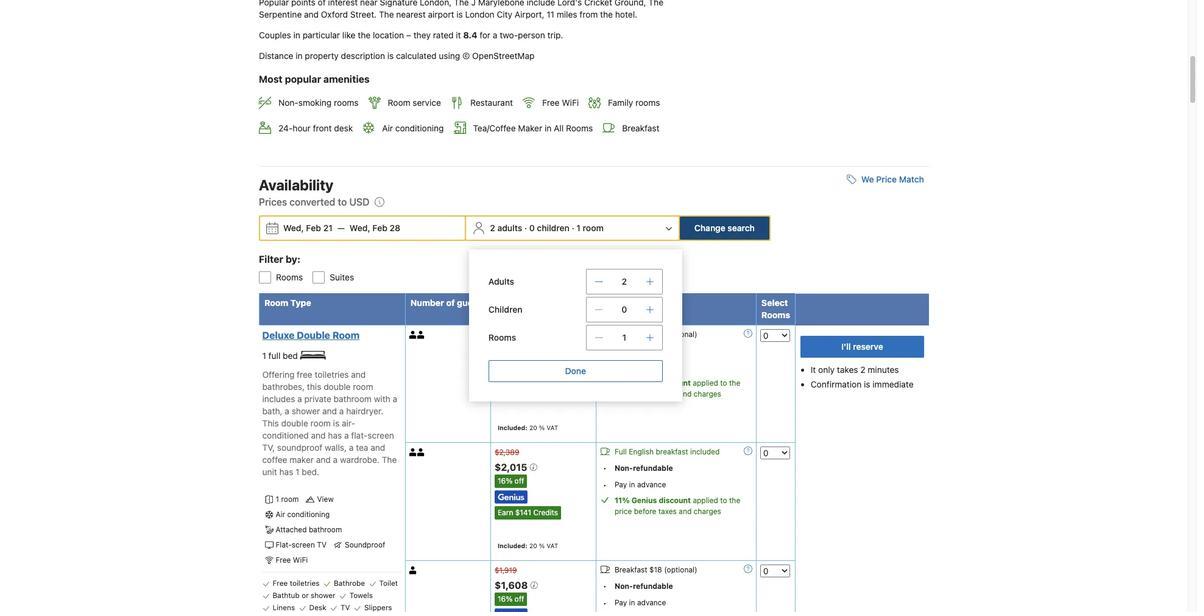 Task type: locate. For each thing, give the bounding box(es) containing it.
room
[[583, 223, 604, 233], [353, 382, 373, 393], [311, 419, 331, 429], [281, 496, 299, 505]]

wifi up all
[[562, 98, 579, 108]]

and
[[351, 370, 366, 380], [679, 390, 692, 399], [322, 407, 337, 417], [311, 431, 326, 441], [371, 443, 385, 454], [316, 455, 331, 466], [679, 508, 692, 517]]

2 16% from the top
[[498, 477, 513, 486]]

1 vat from the top
[[547, 425, 558, 432]]

in
[[293, 30, 300, 40], [296, 51, 303, 61], [545, 123, 552, 133], [629, 363, 635, 372], [629, 481, 635, 490], [629, 599, 635, 608]]

0 inside "2 adults · 0 children · 1 room" button
[[529, 223, 535, 233]]

distance
[[259, 51, 293, 61]]

toilet
[[379, 580, 398, 589]]

1 before from the top
[[634, 390, 656, 399]]

taxes up full english breakfast included
[[659, 390, 677, 399]]

price inside we price match dropdown button
[[876, 174, 897, 184]]

toiletries up this
[[315, 370, 349, 380]]

2 rooms from the left
[[636, 98, 660, 108]]

2 vertical spatial 16%
[[498, 595, 513, 604]]

double up conditioned
[[281, 419, 308, 429]]

1 room
[[276, 496, 299, 505]]

16% off. you're getting 16% off the original price due to multiple deals and benefits.. element
[[495, 357, 527, 371], [495, 475, 527, 489], [495, 593, 527, 607]]

6 • from the top
[[603, 600, 607, 609]]

wed, right —
[[350, 223, 370, 233]]

adults
[[497, 223, 522, 233]]

16% down $2,132
[[498, 359, 513, 368]]

2 right 'takes' at the right bottom of page
[[861, 365, 866, 375]]

included: for $2,389
[[498, 543, 528, 550]]

occupancy image
[[409, 331, 417, 339], [417, 331, 425, 339], [409, 449, 417, 457], [409, 567, 417, 575]]

2 vat from the top
[[547, 543, 558, 550]]

1 vertical spatial included:
[[498, 543, 528, 550]]

like
[[342, 30, 356, 40]]

done button
[[489, 361, 663, 382]]

change search
[[695, 223, 755, 233]]

1 vertical spatial advance
[[637, 481, 666, 490]]

includes
[[262, 394, 295, 405]]

this
[[307, 382, 321, 393]]

1 vertical spatial price
[[615, 508, 632, 517]]

included: up $1,919
[[498, 543, 528, 550]]

immediate
[[873, 379, 914, 390]]

2 adults · 0 children · 1 room
[[490, 223, 604, 233]]

1 20 from the top
[[529, 425, 537, 432]]

2 included: from the top
[[498, 543, 528, 550]]

1 vertical spatial room
[[264, 298, 288, 308]]

shower
[[292, 407, 320, 417], [311, 592, 335, 601]]

the
[[382, 455, 397, 466]]

bed.
[[302, 468, 319, 478]]

vat for $2,132
[[547, 425, 558, 432]]

0 vertical spatial genius
[[632, 379, 657, 388]]

non-refundable for $1,608
[[615, 583, 673, 592]]

1 16% from the top
[[498, 359, 513, 368]]

0 vertical spatial pay in advance
[[615, 363, 666, 372]]

1 vertical spatial the
[[729, 379, 740, 388]]

1 vertical spatial vat
[[547, 543, 558, 550]]

room
[[388, 98, 410, 108], [264, 298, 288, 308], [333, 330, 360, 341]]

· right adults
[[525, 223, 527, 233]]

2 pay in advance from the top
[[615, 481, 666, 490]]

1 applied to the price before taxes and charges from the top
[[615, 379, 740, 399]]

16% off down $2,132
[[498, 359, 524, 368]]

2 vertical spatial room
[[333, 330, 360, 341]]

1 vertical spatial 16%
[[498, 477, 513, 486]]

free down flat-
[[276, 557, 291, 566]]

charges
[[694, 390, 721, 399], [694, 508, 721, 517]]

3 non-refundable from the top
[[615, 583, 673, 592]]

2 adults · 0 children · 1 room button
[[468, 217, 677, 240]]

3 pay in advance from the top
[[615, 599, 666, 608]]

· right children
[[572, 223, 574, 233]]

1 discount from the top
[[659, 379, 691, 388]]

2 vertical spatial off
[[515, 595, 524, 604]]

1 horizontal spatial price
[[876, 174, 897, 184]]

room left 'service'
[[388, 98, 410, 108]]

1 vertical spatial toiletries
[[290, 580, 320, 589]]

is down location
[[387, 51, 394, 61]]

16% off. you're getting 16% off the original price due to multiple deals and benefits.. element down $2,132
[[495, 357, 527, 371]]

change
[[695, 223, 726, 233]]

1 vertical spatial screen
[[292, 541, 315, 550]]

more details on meals and payment options image
[[744, 566, 752, 574]]

2 more details on meals and payment options image from the top
[[744, 448, 752, 456]]

0 vertical spatial pay
[[615, 363, 627, 372]]

price down done button at bottom
[[615, 390, 632, 399]]

couples in particular like the location – they rated it 8.4 for a two-person trip.
[[259, 30, 563, 40]]

20 down 'earn $141 credits'
[[529, 543, 537, 550]]

charges up included
[[694, 390, 721, 399]]

room down the private at bottom left
[[311, 419, 331, 429]]

1 horizontal spatial air conditioning
[[382, 123, 444, 133]]

advance for $2,015
[[637, 481, 666, 490]]

free wifi up all
[[542, 98, 579, 108]]

advance for $1,608
[[637, 599, 666, 608]]

0 vertical spatial double
[[324, 382, 351, 393]]

group
[[249, 262, 929, 284]]

we price match button
[[842, 169, 929, 191]]

off down $2,132
[[515, 359, 524, 368]]

rooms right family
[[636, 98, 660, 108]]

0 vertical spatial charges
[[694, 390, 721, 399]]

front
[[313, 123, 332, 133]]

2 off from the top
[[515, 477, 524, 486]]

price
[[615, 390, 632, 399], [615, 508, 632, 517]]

1 horizontal spatial ·
[[572, 223, 574, 233]]

0 horizontal spatial for
[[480, 30, 491, 40]]

3 off from the top
[[515, 595, 524, 604]]

1 vertical spatial to
[[720, 379, 727, 388]]

0 vertical spatial included:
[[498, 425, 528, 432]]

we
[[861, 174, 874, 184]]

breakfast $18 (optional)
[[615, 330, 697, 339], [615, 566, 697, 575]]

2 non-refundable from the top
[[615, 465, 673, 474]]

amenities
[[324, 74, 370, 85]]

1 vertical spatial double
[[281, 419, 308, 429]]

1 down 'unit'
[[276, 496, 279, 505]]

0 vertical spatial conditioning
[[395, 123, 444, 133]]

before down english
[[634, 508, 656, 517]]

1 wed, from the left
[[283, 223, 304, 233]]

1 vertical spatial $18
[[649, 566, 662, 575]]

a
[[493, 30, 497, 40], [297, 394, 302, 405], [393, 394, 397, 405], [285, 407, 289, 417], [339, 407, 344, 417], [344, 431, 349, 441], [349, 443, 354, 454], [333, 455, 338, 466]]

1 genius from the top
[[632, 379, 657, 388]]

refundable
[[633, 347, 673, 356], [633, 465, 673, 474], [633, 583, 673, 592]]

0 vertical spatial is
[[387, 51, 394, 61]]

2 horizontal spatial is
[[864, 379, 870, 390]]

a right with
[[393, 394, 397, 405]]

1 horizontal spatial 2
[[622, 276, 627, 287]]

2 16% off. you're getting 16% off the original price due to multiple deals and benefits.. element from the top
[[495, 475, 527, 489]]

20 up $2,015 at bottom
[[529, 425, 537, 432]]

all
[[554, 123, 564, 133]]

credits
[[533, 509, 558, 518]]

2 vertical spatial 16% off. you're getting 16% off the original price due to multiple deals and benefits.. element
[[495, 593, 527, 607]]

taxes down full english breakfast included
[[659, 508, 677, 517]]

2 vertical spatial the
[[729, 497, 740, 506]]

shower down the private at bottom left
[[292, 407, 320, 417]]

1 horizontal spatial air
[[382, 123, 393, 133]]

screen up tea at the left of page
[[368, 431, 394, 441]]

type
[[290, 298, 311, 308]]

1 horizontal spatial 0
[[622, 305, 627, 315]]

shower right or at left bottom
[[311, 592, 335, 601]]

room right double
[[333, 330, 360, 341]]

16% off. you're getting 16% off the original price due to multiple deals and benefits.. element for $1,608
[[495, 593, 527, 607]]

free up bathtub
[[273, 580, 288, 589]]

bathroom up tv on the left of page
[[309, 526, 342, 535]]

1 applied from the top
[[693, 379, 718, 388]]

1 horizontal spatial feb
[[373, 223, 388, 233]]

feb left the 28
[[373, 223, 388, 233]]

prices
[[259, 197, 287, 208]]

0 horizontal spatial rooms
[[334, 98, 359, 108]]

3 refundable from the top
[[633, 583, 673, 592]]

bath,
[[262, 407, 282, 417]]

0 vertical spatial price
[[876, 174, 897, 184]]

conditioning up attached bathroom at the bottom left of page
[[287, 511, 330, 520]]

2 price from the top
[[615, 508, 632, 517]]

maker
[[518, 123, 542, 133]]

applied to the price before taxes and charges
[[615, 379, 740, 399], [615, 497, 740, 517]]

2 horizontal spatial room
[[388, 98, 410, 108]]

conditioning down the room service
[[395, 123, 444, 133]]

% for $2,389
[[539, 543, 545, 550]]

16% off down $2,015 at bottom
[[498, 477, 524, 486]]

11%
[[615, 379, 630, 388], [615, 497, 630, 506]]

24-
[[278, 123, 293, 133]]

1 vertical spatial off
[[515, 477, 524, 486]]

21
[[323, 223, 333, 233]]

price down the 'adults'
[[510, 298, 532, 308]]

16% for $1,608
[[498, 595, 513, 604]]

16% off. you're getting 16% off the original price due to multiple deals and benefits.. element down $1,608
[[495, 593, 527, 607]]

0 horizontal spatial double
[[281, 419, 308, 429]]

before for 1st more details on meals and payment options icon from the bottom of the page
[[634, 508, 656, 517]]

1 inside "2 adults · 0 children · 1 room" button
[[577, 223, 581, 233]]

0 vertical spatial discount
[[659, 379, 691, 388]]

2 16% off from the top
[[498, 477, 524, 486]]

0 right 'your'
[[622, 305, 627, 315]]

2 vertical spatial 2
[[861, 365, 866, 375]]

the for 1st more details on meals and payment options icon from the bottom of the page
[[729, 497, 740, 506]]

1 % from the top
[[539, 425, 545, 432]]

28
[[390, 223, 400, 233]]

air down the room service
[[382, 123, 393, 133]]

1 vertical spatial genius
[[632, 497, 657, 506]]

0 horizontal spatial wed,
[[283, 223, 304, 233]]

0 horizontal spatial 2
[[490, 223, 495, 233]]

16% down $2,015 at bottom
[[498, 477, 513, 486]]

2 11% genius discount from the top
[[615, 497, 691, 506]]

has up the walls,
[[328, 431, 342, 441]]

2 up your choices
[[622, 276, 627, 287]]

1 charges from the top
[[694, 390, 721, 399]]

1 vertical spatial free wifi
[[276, 557, 308, 566]]

1 vertical spatial 16% off
[[498, 477, 524, 486]]

non- for 1st more details on meals and payment options icon from the bottom of the page
[[615, 465, 633, 474]]

room for room type
[[264, 298, 288, 308]]

0 horizontal spatial conditioning
[[287, 511, 330, 520]]

toiletries up or at left bottom
[[290, 580, 320, 589]]

·
[[525, 223, 527, 233], [572, 223, 574, 233]]

2 charges from the top
[[694, 508, 721, 517]]

off for $2,015
[[515, 477, 524, 486]]

filter
[[259, 254, 283, 265]]

16% off down $1,608
[[498, 595, 524, 604]]

$1,608
[[495, 581, 530, 592]]

this
[[262, 419, 279, 429]]

$2,015
[[495, 463, 530, 474]]

for right 8.4
[[480, 30, 491, 40]]

free wifi down flat-
[[276, 557, 308, 566]]

2 before from the top
[[634, 508, 656, 517]]

2 advance from the top
[[637, 481, 666, 490]]

2 % from the top
[[539, 543, 545, 550]]

wifi down the flat-screen tv
[[293, 557, 308, 566]]

more details on meals and payment options image
[[744, 329, 752, 338], [744, 448, 752, 456]]

3 pay from the top
[[615, 599, 627, 608]]

2 vertical spatial advance
[[637, 599, 666, 608]]

1 · from the left
[[525, 223, 527, 233]]

bathrobes,
[[262, 382, 305, 393]]

0 vertical spatial 0
[[529, 223, 535, 233]]

0 horizontal spatial 0
[[529, 223, 535, 233]]

feb left 21
[[306, 223, 321, 233]]

i'll reserve button
[[801, 336, 924, 358]]

11% genius discount
[[615, 379, 691, 388], [615, 497, 691, 506]]

has right 'unit'
[[279, 468, 293, 478]]

restaurant
[[470, 98, 513, 108]]

done
[[565, 366, 586, 376]]

2 included: 20 % vat from the top
[[498, 543, 558, 550]]

3 16% off from the top
[[498, 595, 524, 604]]

a right bath,
[[285, 407, 289, 417]]

price right we
[[876, 174, 897, 184]]

discount
[[659, 379, 691, 388], [659, 497, 691, 506]]

double
[[324, 382, 351, 393], [281, 419, 308, 429]]

0 vertical spatial applied
[[693, 379, 718, 388]]

0 vertical spatial 2
[[490, 223, 495, 233]]

0 vertical spatial 16%
[[498, 359, 513, 368]]

0 vertical spatial shower
[[292, 407, 320, 417]]

0 horizontal spatial is
[[333, 419, 339, 429]]

wed, feb 28 button
[[345, 217, 405, 239]]

1 vertical spatial is
[[864, 379, 870, 390]]

for left week
[[534, 298, 546, 308]]

filter by:
[[259, 254, 301, 265]]

1 price from the top
[[615, 390, 632, 399]]

1 vertical spatial charges
[[694, 508, 721, 517]]

0 vertical spatial price
[[615, 390, 632, 399]]

screen inside offering free toiletries and bathrobes, this double room includes a private bathroom with a bath, a shower and a hairdryer. this double room is air- conditioned and has a flat-screen tv, soundproof walls, a tea and coffee maker and a wardrobe. the unit has 1 bed.
[[368, 431, 394, 441]]

soundproof
[[277, 443, 322, 454]]

off down $2,015 at bottom
[[515, 477, 524, 486]]

air conditioning up attached bathroom at the bottom left of page
[[276, 511, 330, 520]]

1 down your choices
[[622, 333, 626, 343]]

is left the air-
[[333, 419, 339, 429]]

1 vertical spatial applied
[[693, 497, 718, 506]]

20 for $2,389
[[529, 543, 537, 550]]

room for room service
[[388, 98, 410, 108]]

free
[[542, 98, 560, 108], [276, 557, 291, 566], [273, 580, 288, 589]]

1 vertical spatial non-refundable
[[615, 465, 673, 474]]

0 vertical spatial room
[[388, 98, 410, 108]]

0 vertical spatial bathroom
[[334, 394, 372, 405]]

location
[[373, 30, 404, 40]]

bathroom inside offering free toiletries and bathrobes, this double room includes a private bathroom with a bath, a shower and a hairdryer. this double room is air- conditioned and has a flat-screen tv, soundproof walls, a tea and coffee maker and a wardrobe. the unit has 1 bed.
[[334, 394, 372, 405]]

included: 20 % vat up $1,919
[[498, 543, 558, 550]]

included
[[690, 448, 720, 457]]

1 included: 20 % vat from the top
[[498, 425, 558, 432]]

1 vertical spatial discount
[[659, 497, 691, 506]]

person
[[518, 30, 545, 40]]

room type
[[264, 298, 311, 308]]

1 vertical spatial applied to the price before taxes and charges
[[615, 497, 740, 517]]

view
[[317, 496, 334, 505]]

0 vertical spatial 11%
[[615, 379, 630, 388]]

1 vertical spatial has
[[279, 468, 293, 478]]

property
[[305, 51, 339, 61]]

air conditioning down the room service
[[382, 123, 444, 133]]

before up english
[[634, 390, 656, 399]]

1 vertical spatial refundable
[[633, 465, 673, 474]]

screen down attached bathroom at the bottom left of page
[[292, 541, 315, 550]]

breakfast
[[622, 123, 660, 133], [615, 330, 647, 339], [615, 566, 647, 575]]

1 vertical spatial 16% off. you're getting 16% off the original price due to multiple deals and benefits.. element
[[495, 475, 527, 489]]

1 vertical spatial bathroom
[[309, 526, 342, 535]]

1 vertical spatial pay in advance
[[615, 481, 666, 490]]

1 more details on meals and payment options image from the top
[[744, 329, 752, 338]]

2 vertical spatial 16% off
[[498, 595, 524, 604]]

1 right children
[[577, 223, 581, 233]]

2 taxes from the top
[[659, 508, 677, 517]]

1 vertical spatial 11%
[[615, 497, 630, 506]]

air down 1 room at the bottom of the page
[[276, 511, 285, 520]]

non-
[[278, 98, 298, 108], [615, 347, 633, 356], [615, 465, 633, 474], [615, 583, 633, 592]]

16% down $1,608
[[498, 595, 513, 604]]

before
[[634, 390, 656, 399], [634, 508, 656, 517]]

the for 2nd more details on meals and payment options icon from the bottom
[[729, 379, 740, 388]]

a left the private at bottom left
[[297, 394, 302, 405]]

before for 2nd more details on meals and payment options icon from the bottom
[[634, 390, 656, 399]]

room left type at the left
[[264, 298, 288, 308]]

a down the walls,
[[333, 455, 338, 466]]

2 discount from the top
[[659, 497, 691, 506]]

is down the 'minutes'
[[864, 379, 870, 390]]

1 breakfast $18 (optional) from the top
[[615, 330, 697, 339]]

3 16% from the top
[[498, 595, 513, 604]]

1 down 'maker'
[[296, 468, 300, 478]]

free up all
[[542, 98, 560, 108]]

charges down included
[[694, 508, 721, 517]]

2 left adults
[[490, 223, 495, 233]]

2 applied from the top
[[693, 497, 718, 506]]

0 vertical spatial refundable
[[633, 347, 673, 356]]

included: up $2,389
[[498, 425, 528, 432]]

0 vertical spatial off
[[515, 359, 524, 368]]

wed, up by:
[[283, 223, 304, 233]]

conditioned
[[262, 431, 309, 441]]

2 $18 from the top
[[649, 566, 662, 575]]

2 for 2 adults · 0 children · 1 room
[[490, 223, 495, 233]]

2 pay from the top
[[615, 481, 627, 490]]

1 vertical spatial more details on meals and payment options image
[[744, 448, 752, 456]]

2 wed, from the left
[[350, 223, 370, 233]]

1 horizontal spatial wed,
[[350, 223, 370, 233]]

1 horizontal spatial screen
[[368, 431, 394, 441]]

0 left children
[[529, 223, 535, 233]]

2 vertical spatial breakfast
[[615, 566, 647, 575]]

3 advance from the top
[[637, 599, 666, 608]]

double up the private at bottom left
[[324, 382, 351, 393]]

2 vertical spatial free
[[273, 580, 288, 589]]

2 20 from the top
[[529, 543, 537, 550]]

room up attached
[[281, 496, 299, 505]]

%
[[539, 425, 545, 432], [539, 543, 545, 550]]

offering free toiletries and bathrobes, this double room includes a private bathroom with a bath, a shower and a hairdryer. this double room is air- conditioned and has a flat-screen tv, soundproof walls, a tea and coffee maker and a wardrobe. the unit has 1 bed.
[[262, 370, 397, 478]]

is
[[387, 51, 394, 61], [864, 379, 870, 390], [333, 419, 339, 429]]

rooms down amenities
[[334, 98, 359, 108]]

1 vertical spatial %
[[539, 543, 545, 550]]

1 vertical spatial 2
[[622, 276, 627, 287]]

1 included: from the top
[[498, 425, 528, 432]]

0 vertical spatial vat
[[547, 425, 558, 432]]

2 vertical spatial pay
[[615, 599, 627, 608]]

1 vertical spatial taxes
[[659, 508, 677, 517]]

16% off. you're getting 16% off the original price due to multiple deals and benefits.. element down $2,015 at bottom
[[495, 475, 527, 489]]

genius
[[632, 379, 657, 388], [632, 497, 657, 506]]

group containing rooms
[[249, 262, 929, 284]]

screen
[[368, 431, 394, 441], [292, 541, 315, 550]]

a down the air-
[[344, 431, 349, 441]]

2 refundable from the top
[[633, 465, 673, 474]]

$2,132
[[495, 331, 518, 340]]

1 inside offering free toiletries and bathrobes, this double room includes a private bathroom with a bath, a shower and a hairdryer. this double room is air- conditioned and has a flat-screen tv, soundproof walls, a tea and coffee maker and a wardrobe. the unit has 1 bed.
[[296, 468, 300, 478]]

4 • from the top
[[603, 482, 607, 491]]

5 • from the top
[[603, 583, 607, 592]]

a left tea at the left of page
[[349, 443, 354, 454]]

included: 20 % vat up $2,389
[[498, 425, 558, 432]]

private
[[304, 394, 331, 405]]

guests
[[457, 298, 486, 308]]

feb
[[306, 223, 321, 233], [373, 223, 388, 233]]

room right children
[[583, 223, 604, 233]]

16% off. you're getting 16% off the original price due to multiple deals and benefits.. element for $2,015
[[495, 475, 527, 489]]

is inside it only takes 2 minutes confirmation is immediate
[[864, 379, 870, 390]]

a left two-
[[493, 30, 497, 40]]

0 horizontal spatial air
[[276, 511, 285, 520]]

price
[[876, 174, 897, 184], [510, 298, 532, 308]]

bathroom up hairdryer.
[[334, 394, 372, 405]]

2 · from the left
[[572, 223, 574, 233]]

1 • from the top
[[603, 346, 607, 356]]

—
[[337, 223, 345, 233]]

1 horizontal spatial conditioning
[[395, 123, 444, 133]]

16% off for $2,015
[[498, 477, 524, 486]]

non- for 2nd more details on meals and payment options icon from the bottom
[[615, 347, 633, 356]]

shower inside offering free toiletries and bathrobes, this double room includes a private bathroom with a bath, a shower and a hairdryer. this double room is air- conditioned and has a flat-screen tv, soundproof walls, a tea and coffee maker and a wardrobe. the unit has 1 bed.
[[292, 407, 320, 417]]

1 horizontal spatial rooms
[[636, 98, 660, 108]]

3 16% off. you're getting 16% off the original price due to multiple deals and benefits.. element from the top
[[495, 593, 527, 607]]

1 horizontal spatial free wifi
[[542, 98, 579, 108]]

2 inside "2 adults · 0 children · 1 room" button
[[490, 223, 495, 233]]

price down full
[[615, 508, 632, 517]]

off down $1,608
[[515, 595, 524, 604]]

off
[[515, 359, 524, 368], [515, 477, 524, 486], [515, 595, 524, 604]]



Task type: describe. For each thing, give the bounding box(es) containing it.
refundable for $2,015
[[633, 465, 673, 474]]

0 vertical spatial wifi
[[562, 98, 579, 108]]

pay for $1,608
[[615, 599, 627, 608]]

1 horizontal spatial is
[[387, 51, 394, 61]]

8.4
[[463, 30, 477, 40]]

bathrobe
[[334, 580, 365, 589]]

0 horizontal spatial free wifi
[[276, 557, 308, 566]]

hour
[[293, 123, 311, 133]]

suites
[[330, 272, 354, 283]]

2 inside it only takes 2 minutes confirmation is immediate
[[861, 365, 866, 375]]

most
[[259, 74, 283, 85]]

0 vertical spatial free wifi
[[542, 98, 579, 108]]

or
[[302, 592, 309, 601]]

wardrobe.
[[340, 455, 380, 466]]

1 vertical spatial conditioning
[[287, 511, 330, 520]]

wed, feb 21 — wed, feb 28
[[283, 223, 400, 233]]

1 16% off from the top
[[498, 359, 524, 368]]

2 breakfast $18 (optional) from the top
[[615, 566, 697, 575]]

coffee
[[262, 455, 287, 466]]

0 vertical spatial air conditioning
[[382, 123, 444, 133]]

price for 2nd more details on meals and payment options icon from the bottom
[[615, 390, 632, 399]]

attached
[[276, 526, 307, 535]]

desk
[[334, 123, 353, 133]]

0 vertical spatial air
[[382, 123, 393, 133]]

hairdryer.
[[346, 407, 383, 417]]

included: 20 % vat for $2,389
[[498, 543, 558, 550]]

service
[[413, 98, 441, 108]]

2 feb from the left
[[373, 223, 388, 233]]

1 vertical spatial price
[[510, 298, 532, 308]]

0 horizontal spatial has
[[279, 468, 293, 478]]

takes
[[837, 365, 858, 375]]

choices
[[623, 298, 656, 308]]

converted
[[290, 197, 335, 208]]

1 vertical spatial free
[[276, 557, 291, 566]]

a up the air-
[[339, 407, 344, 417]]

rooms down children
[[489, 333, 516, 343]]

1 pay from the top
[[615, 363, 627, 372]]

off for $1,608
[[515, 595, 524, 604]]

1 full bed
[[262, 351, 300, 361]]

popular
[[285, 74, 321, 85]]

2 for 2
[[622, 276, 627, 287]]

1 rooms from the left
[[334, 98, 359, 108]]

1 vertical spatial 0
[[622, 305, 627, 315]]

price for 1st more details on meals and payment options icon from the bottom of the page
[[615, 508, 632, 517]]

20 for $2,132
[[529, 425, 537, 432]]

pay in advance for $2,015
[[615, 481, 666, 490]]

pay in advance for $1,608
[[615, 599, 666, 608]]

double
[[297, 330, 330, 341]]

bed
[[283, 351, 298, 361]]

non-smoking rooms
[[278, 98, 359, 108]]

1 vertical spatial shower
[[311, 592, 335, 601]]

prices converted to usd
[[259, 197, 370, 208]]

search
[[728, 223, 755, 233]]

breakfast for 2nd more details on meals and payment options icon from the bottom
[[615, 330, 647, 339]]

3 • from the top
[[603, 464, 607, 474]]

1 feb from the left
[[306, 223, 321, 233]]

unit
[[262, 468, 277, 478]]

1 16% off. you're getting 16% off the original price due to multiple deals and benefits.. element from the top
[[495, 357, 527, 371]]

©
[[462, 51, 470, 61]]

select rooms
[[762, 298, 790, 320]]

children
[[489, 305, 522, 315]]

2 11% from the top
[[615, 497, 630, 506]]

children
[[537, 223, 570, 233]]

towels
[[350, 592, 373, 601]]

1 (optional) from the top
[[664, 330, 697, 339]]

openstreetmap
[[472, 51, 535, 61]]

included: 20 % vat for $2,132
[[498, 425, 558, 432]]

deluxe
[[262, 330, 295, 341]]

earn $141 credits
[[498, 509, 558, 518]]

2 applied to the price before taxes and charges from the top
[[615, 497, 740, 517]]

earn
[[498, 509, 513, 518]]

–
[[406, 30, 411, 40]]

2 genius from the top
[[632, 497, 657, 506]]

breakfast
[[656, 448, 688, 457]]

description
[[341, 51, 385, 61]]

confirmation
[[811, 379, 862, 390]]

0 vertical spatial has
[[328, 431, 342, 441]]

free toiletries
[[273, 580, 320, 589]]

flat-
[[351, 431, 368, 441]]

1 left full
[[262, 351, 266, 361]]

usd
[[349, 197, 370, 208]]

match
[[899, 174, 924, 184]]

toiletries inside offering free toiletries and bathrobes, this double room includes a private bathroom with a bath, a shower and a hairdryer. this double room is air- conditioned and has a flat-screen tv, soundproof walls, a tea and coffee maker and a wardrobe. the unit has 1 bed.
[[315, 370, 349, 380]]

breakfast for more details on meals and payment options image
[[615, 566, 647, 575]]

rooms down select
[[762, 310, 790, 320]]

1 horizontal spatial double
[[324, 382, 351, 393]]

% for $2,132
[[539, 425, 545, 432]]

couples
[[259, 30, 291, 40]]

room inside button
[[583, 223, 604, 233]]

bathtub or shower
[[273, 592, 335, 601]]

$141
[[515, 509, 531, 518]]

included: for $2,132
[[498, 425, 528, 432]]

0 vertical spatial the
[[358, 30, 371, 40]]

16% for $2,015
[[498, 477, 513, 486]]

1 off from the top
[[515, 359, 524, 368]]

week
[[555, 298, 577, 308]]

0 horizontal spatial air conditioning
[[276, 511, 330, 520]]

non- for more details on meals and payment options image
[[615, 583, 633, 592]]

flat-
[[276, 541, 292, 550]]

0 vertical spatial to
[[338, 197, 347, 208]]

to for 2nd more details on meals and payment options icon from the bottom
[[720, 379, 727, 388]]

2 • from the top
[[603, 364, 607, 373]]

rooms right all
[[566, 123, 593, 133]]

refundable for $1,608
[[633, 583, 673, 592]]

1 horizontal spatial room
[[333, 330, 360, 341]]

to for 1st more details on meals and payment options icon from the bottom of the page
[[720, 497, 727, 506]]

room up hairdryer.
[[353, 382, 373, 393]]

family
[[608, 98, 633, 108]]

they
[[414, 30, 431, 40]]

full
[[615, 448, 627, 457]]

1 taxes from the top
[[659, 390, 677, 399]]

pay for $2,015
[[615, 481, 627, 490]]

1 advance from the top
[[637, 363, 666, 372]]

0 vertical spatial breakfast
[[622, 123, 660, 133]]

your choices
[[601, 298, 656, 308]]

distance in property description is calculated using © openstreetmap
[[259, 51, 535, 61]]

trip.
[[548, 30, 563, 40]]

non-refundable for $2,015
[[615, 465, 673, 474]]

1 11% from the top
[[615, 379, 630, 388]]

wed, feb 21 button
[[278, 217, 337, 239]]

1 horizontal spatial for
[[534, 298, 546, 308]]

air-
[[342, 419, 355, 429]]

deluxe double room link
[[262, 329, 398, 342]]

16% off for $1,608
[[498, 595, 524, 604]]

2 (optional) from the top
[[664, 566, 697, 575]]

calculated
[[396, 51, 437, 61]]

1 non-refundable from the top
[[615, 347, 673, 356]]

free
[[297, 370, 312, 380]]

soundproof
[[345, 541, 385, 550]]

$2,389
[[495, 449, 520, 458]]

full english breakfast included
[[615, 448, 720, 457]]

1 $18 from the top
[[649, 330, 662, 339]]

full
[[268, 351, 281, 361]]

rooms down by:
[[276, 272, 303, 283]]

is inside offering free toiletries and bathrobes, this double room includes a private bathroom with a bath, a shower and a hairdryer. this double room is air- conditioned and has a flat-screen tv, soundproof walls, a tea and coffee maker and a wardrobe. the unit has 1 bed.
[[333, 419, 339, 429]]

1 left week
[[548, 298, 552, 308]]

walls,
[[325, 443, 347, 454]]

most popular amenities
[[259, 74, 370, 85]]

1 refundable from the top
[[633, 347, 673, 356]]

offering
[[262, 370, 295, 380]]

price for 1 week
[[510, 298, 577, 308]]

vat for $2,389
[[547, 543, 558, 550]]

with
[[374, 394, 390, 405]]

1 vertical spatial wifi
[[293, 557, 308, 566]]

1 11% genius discount from the top
[[615, 379, 691, 388]]

adults
[[489, 276, 514, 287]]

occupancy image
[[417, 449, 425, 457]]

0 vertical spatial free
[[542, 98, 560, 108]]

it only takes 2 minutes confirmation is immediate
[[811, 365, 914, 390]]

number
[[411, 298, 444, 308]]

1 pay in advance from the top
[[615, 363, 666, 372]]



Task type: vqa. For each thing, say whether or not it's contained in the screenshot.
the bottom Air conditioning
yes



